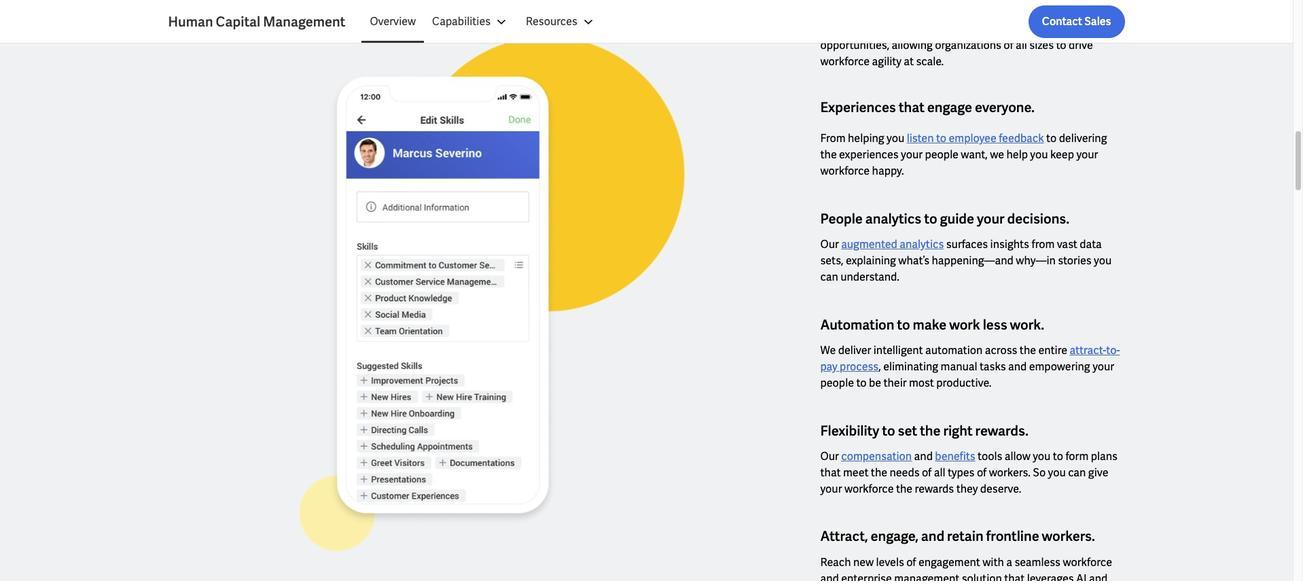 Task type: locate. For each thing, give the bounding box(es) containing it.
what's
[[899, 254, 930, 268]]

benefits
[[936, 449, 976, 464]]

happening—and
[[932, 254, 1014, 268]]

attract-
[[1070, 343, 1107, 358]]

cloud
[[1090, 5, 1119, 20]]

list
[[362, 5, 1125, 38]]

workforce down opportunities,
[[821, 54, 870, 69]]

our down flexibility
[[821, 449, 839, 464]]

your down delivering
[[1077, 148, 1099, 162]]

you up so on the bottom
[[1033, 449, 1051, 464]]

workday skills cloud uses machine learning to automatically align talent with opportunities, allowing organizations of all sizes to drive workforce agility at scale.
[[821, 5, 1119, 69]]

help
[[1007, 148, 1028, 162]]

capabilities button
[[424, 5, 518, 38]]

0 vertical spatial with
[[1072, 22, 1094, 36]]

that up listen
[[899, 98, 925, 116]]

from
[[1032, 237, 1055, 252]]

can down "form"
[[1069, 466, 1087, 480]]

1 horizontal spatial can
[[1069, 466, 1087, 480]]

listen to employee feedback link
[[907, 131, 1045, 146]]

augmented analytics link
[[842, 237, 944, 252]]

your
[[901, 148, 923, 162], [1077, 148, 1099, 162], [977, 210, 1005, 228], [1093, 360, 1115, 374], [821, 482, 843, 496]]

from
[[821, 131, 846, 146]]

attract,
[[821, 528, 868, 545]]

a
[[1007, 555, 1013, 570]]

1 horizontal spatial all
[[1016, 38, 1028, 52]]

1 horizontal spatial with
[[1072, 22, 1094, 36]]

people inside , eliminating manual tasks and empowering your people to be their most productive.
[[821, 376, 854, 390]]

manual
[[941, 360, 978, 374]]

0 vertical spatial analytics
[[866, 210, 922, 228]]

0 horizontal spatial all
[[934, 466, 946, 480]]

form
[[1066, 449, 1089, 464]]

1 horizontal spatial that
[[899, 98, 925, 116]]

with up drive
[[1072, 22, 1094, 36]]

to inside , eliminating manual tasks and empowering your people to be their most productive.
[[857, 376, 867, 390]]

to left "form"
[[1054, 449, 1064, 464]]

the left entire
[[1020, 343, 1037, 358]]

of up management
[[907, 555, 917, 570]]

people down pay
[[821, 376, 854, 390]]

analytics up what's
[[900, 237, 944, 252]]

workers. up seamless
[[1042, 528, 1096, 545]]

leverages
[[1028, 572, 1074, 581]]

all down align
[[1016, 38, 1028, 52]]

sales
[[1085, 14, 1112, 29]]

to up keep
[[1047, 131, 1057, 146]]

of left sizes
[[1004, 38, 1014, 52]]

experiences
[[840, 148, 899, 162]]

automation to make work less work.
[[821, 316, 1045, 334]]

opportunities,
[[821, 38, 890, 52]]

the down from
[[821, 148, 837, 162]]

0 vertical spatial can
[[821, 270, 839, 284]]

entire
[[1039, 343, 1068, 358]]

you inside surfaces insights from vast data sets, explaining what's happening—and why—in stories you can understand.
[[1094, 254, 1112, 268]]

workforce inside to delivering the experiences your people want, we help you keep your workforce happy.
[[821, 164, 870, 178]]

overview
[[370, 14, 416, 29]]

that
[[899, 98, 925, 116], [821, 466, 841, 480], [1005, 572, 1025, 581]]

machine
[[846, 22, 889, 36]]

workers. down allow
[[990, 466, 1031, 480]]

0 horizontal spatial people
[[821, 376, 854, 390]]

0 horizontal spatial can
[[821, 270, 839, 284]]

workforce down experiences
[[821, 164, 870, 178]]

vast
[[1058, 237, 1078, 252]]

1 horizontal spatial workers.
[[1042, 528, 1096, 545]]

helping
[[848, 131, 885, 146]]

contact sales link
[[1029, 5, 1125, 38]]

happy.
[[873, 164, 904, 178]]

0 vertical spatial that
[[899, 98, 925, 116]]

and inside , eliminating manual tasks and empowering your people to be their most productive.
[[1009, 360, 1027, 374]]

your down to-
[[1093, 360, 1115, 374]]

people down from helping you listen to employee feedback
[[925, 148, 959, 162]]

all
[[1016, 38, 1028, 52], [934, 466, 946, 480]]

can inside tools allow you to form plans that meet the needs of all types of workers. so you can give your workforce the rewards they deserve.
[[1069, 466, 1087, 480]]

1 vertical spatial our
[[821, 449, 839, 464]]

compensation link
[[842, 449, 912, 464]]

with inside workday skills cloud uses machine learning to automatically align talent with opportunities, allowing organizations of all sizes to drive workforce agility at scale.
[[1072, 22, 1094, 36]]

deliver
[[839, 343, 872, 358]]

0 vertical spatial our
[[821, 237, 839, 252]]

our compensation and benefits
[[821, 449, 976, 464]]

most
[[910, 376, 935, 390]]

management
[[895, 572, 960, 581]]

delivering
[[1060, 131, 1108, 146]]

tools allow you to form plans that meet the needs of all types of workers. so you can give your workforce the rewards they deserve.
[[821, 449, 1118, 496]]

can down sets,
[[821, 270, 839, 284]]

1 vertical spatial can
[[1069, 466, 1087, 480]]

that left meet
[[821, 466, 841, 480]]

analytics up augmented analytics 'link'
[[866, 210, 922, 228]]

eliminating
[[884, 360, 939, 374]]

1 horizontal spatial people
[[925, 148, 959, 162]]

work
[[950, 316, 981, 334]]

employee
[[949, 131, 997, 146]]

2 our from the top
[[821, 449, 839, 464]]

explaining
[[846, 254, 897, 268]]

workforce down meet
[[845, 482, 894, 496]]

1 our from the top
[[821, 237, 839, 252]]

workforce inside reach new levels of engagement with a seamless workforce and enterprise management solution that leverages ai an
[[1063, 555, 1113, 570]]

0 horizontal spatial with
[[983, 555, 1005, 570]]

workday
[[1017, 5, 1060, 20]]

of
[[1004, 38, 1014, 52], [922, 466, 932, 480], [977, 466, 987, 480], [907, 555, 917, 570]]

1 vertical spatial all
[[934, 466, 946, 480]]

and down reach
[[821, 572, 839, 581]]

agility
[[873, 54, 902, 69]]

plans
[[1091, 449, 1118, 464]]

our
[[821, 237, 839, 252], [821, 449, 839, 464]]

experiences that engage everyone.
[[821, 98, 1035, 116]]

empowering
[[1030, 360, 1091, 374]]

human
[[168, 13, 213, 31]]

with left 'a'
[[983, 555, 1005, 570]]

0 horizontal spatial workers.
[[990, 466, 1031, 480]]

so
[[1033, 466, 1046, 480]]

automatically
[[946, 22, 1013, 36]]

pay
[[821, 360, 838, 374]]

surfaces
[[947, 237, 989, 252]]

0 horizontal spatial that
[[821, 466, 841, 480]]

2 horizontal spatial that
[[1005, 572, 1025, 581]]

menu
[[362, 5, 605, 38]]

rewards
[[915, 482, 955, 496]]

0 vertical spatial workers.
[[990, 466, 1031, 480]]

to
[[933, 22, 943, 36], [1057, 38, 1067, 52], [937, 131, 947, 146], [1047, 131, 1057, 146], [925, 210, 938, 228], [898, 316, 911, 334], [857, 376, 867, 390], [883, 422, 896, 440], [1054, 449, 1064, 464]]

to-
[[1107, 343, 1121, 358]]

can inside surfaces insights from vast data sets, explaining what's happening—and why—in stories you can understand.
[[821, 270, 839, 284]]

to inside to delivering the experiences your people want, we help you keep your workforce happy.
[[1047, 131, 1057, 146]]

all up rewards
[[934, 466, 946, 480]]

at
[[904, 54, 914, 69]]

engagement
[[919, 555, 981, 570]]

you inside to delivering the experiences your people want, we help you keep your workforce happy.
[[1031, 148, 1049, 162]]

feedback
[[999, 131, 1045, 146]]

automation
[[926, 343, 983, 358]]

set
[[898, 422, 918, 440]]

with inside reach new levels of engagement with a seamless workforce and enterprise management solution that leverages ai an
[[983, 555, 1005, 570]]

to left be
[[857, 376, 867, 390]]

your up attract,
[[821, 482, 843, 496]]

tools
[[978, 449, 1003, 464]]

you right help
[[1031, 148, 1049, 162]]

workforce up ai
[[1063, 555, 1113, 570]]

you down data
[[1094, 254, 1112, 268]]

that down 'a'
[[1005, 572, 1025, 581]]

all inside tools allow you to form plans that meet the needs of all types of workers. so you can give your workforce the rewards they deserve.
[[934, 466, 946, 480]]

and down the 'across'
[[1009, 360, 1027, 374]]

1 vertical spatial that
[[821, 466, 841, 480]]

to right listen
[[937, 131, 947, 146]]

attract-to- pay process link
[[821, 343, 1121, 374]]

analytics
[[866, 210, 922, 228], [900, 237, 944, 252]]

of up rewards
[[922, 466, 932, 480]]

0 vertical spatial all
[[1016, 38, 1028, 52]]

1 vertical spatial with
[[983, 555, 1005, 570]]

1 vertical spatial people
[[821, 376, 854, 390]]

the
[[821, 148, 837, 162], [1020, 343, 1037, 358], [920, 422, 941, 440], [871, 466, 888, 480], [897, 482, 913, 496]]

from helping you listen to employee feedback
[[821, 131, 1045, 146]]

of inside reach new levels of engagement with a seamless workforce and enterprise management solution that leverages ai an
[[907, 555, 917, 570]]

tasks
[[980, 360, 1006, 374]]

our for our compensation and benefits
[[821, 449, 839, 464]]

surfaces insights from vast data sets, explaining what's happening—and why—in stories you can understand.
[[821, 237, 1112, 284]]

2 vertical spatial that
[[1005, 572, 1025, 581]]

scale.
[[917, 54, 944, 69]]

our up sets,
[[821, 237, 839, 252]]

and
[[1009, 360, 1027, 374], [915, 449, 933, 464], [922, 528, 945, 545], [821, 572, 839, 581]]

0 vertical spatial people
[[925, 148, 959, 162]]



Task type: describe. For each thing, give the bounding box(es) containing it.
productive.
[[937, 376, 992, 390]]

to left the set
[[883, 422, 896, 440]]

to inside tools allow you to form plans that meet the needs of all types of workers. so you can give your workforce the rewards they deserve.
[[1054, 449, 1064, 464]]

your inside , eliminating manual tasks and empowering your people to be their most productive.
[[1093, 360, 1115, 374]]

list containing overview
[[362, 5, 1125, 38]]

align
[[1015, 22, 1039, 36]]

and inside reach new levels of engagement with a seamless workforce and enterprise management solution that leverages ai an
[[821, 572, 839, 581]]

engage,
[[871, 528, 919, 545]]

resources button
[[518, 5, 605, 38]]

be
[[869, 376, 882, 390]]

intelligent
[[874, 343, 924, 358]]

capabilities
[[432, 14, 491, 29]]

workday skills cloud link
[[1017, 5, 1119, 20]]

that inside tools allow you to form plans that meet the needs of all types of workers. so you can give your workforce the rewards they deserve.
[[821, 466, 841, 480]]

they
[[957, 482, 978, 496]]

to left guide
[[925, 210, 938, 228]]

workforce inside workday skills cloud uses machine learning to automatically align talent with opportunities, allowing organizations of all sizes to drive workforce agility at scale.
[[821, 54, 870, 69]]

1 vertical spatial analytics
[[900, 237, 944, 252]]

workers. inside tools allow you to form plans that meet the needs of all types of workers. so you can give your workforce the rewards they deserve.
[[990, 466, 1031, 480]]

flexibility
[[821, 422, 880, 440]]

of inside workday skills cloud uses machine learning to automatically align talent with opportunities, allowing organizations of all sizes to drive workforce agility at scale.
[[1004, 38, 1014, 52]]

give
[[1089, 466, 1109, 480]]

workforce inside tools allow you to form plans that meet the needs of all types of workers. so you can give your workforce the rewards they deserve.
[[845, 482, 894, 496]]

and up needs
[[915, 449, 933, 464]]

make
[[913, 316, 947, 334]]

to left make
[[898, 316, 911, 334]]

sets,
[[821, 254, 844, 268]]

capital
[[216, 13, 260, 31]]

across
[[985, 343, 1018, 358]]

want,
[[961, 148, 988, 162]]

the right the set
[[920, 422, 941, 440]]

automation
[[821, 316, 895, 334]]

compensation
[[842, 449, 912, 464]]

human capital management
[[168, 13, 346, 31]]

,
[[879, 360, 881, 374]]

learning
[[891, 22, 931, 36]]

our for our augmented analytics
[[821, 237, 839, 252]]

you left listen
[[887, 131, 905, 146]]

you right so on the bottom
[[1049, 466, 1066, 480]]

benefits link
[[936, 449, 976, 464]]

talent
[[1041, 22, 1070, 36]]

right
[[944, 422, 973, 440]]

mobile device showing employee profile with feedback and skills. image
[[168, 20, 718, 570]]

we deliver intelligent automation across the entire
[[821, 343, 1070, 358]]

enterprise
[[842, 572, 892, 581]]

the inside to delivering the experiences your people want, we help you keep your workforce happy.
[[821, 148, 837, 162]]

why—in
[[1016, 254, 1056, 268]]

frontline
[[987, 528, 1040, 545]]

our augmented analytics
[[821, 237, 944, 252]]

human capital management link
[[168, 12, 362, 31]]

rewards.
[[976, 422, 1029, 440]]

retain
[[948, 528, 984, 545]]

stories
[[1059, 254, 1092, 268]]

to delivering the experiences your people want, we help you keep your workforce happy.
[[821, 131, 1108, 178]]

experiences
[[821, 98, 896, 116]]

drive
[[1069, 38, 1094, 52]]

needs
[[890, 466, 920, 480]]

attract-to- pay process
[[821, 343, 1121, 374]]

your down listen
[[901, 148, 923, 162]]

that inside reach new levels of engagement with a seamless workforce and enterprise management solution that leverages ai an
[[1005, 572, 1025, 581]]

the down needs
[[897, 482, 913, 496]]

we
[[821, 343, 836, 358]]

new
[[854, 555, 874, 570]]

your up insights
[[977, 210, 1005, 228]]

we
[[991, 148, 1005, 162]]

attract, engage, and retain frontline workers.
[[821, 528, 1096, 545]]

process
[[840, 360, 879, 374]]

1 vertical spatial workers.
[[1042, 528, 1096, 545]]

your inside tools allow you to form plans that meet the needs of all types of workers. so you can give your workforce the rewards they deserve.
[[821, 482, 843, 496]]

of down tools
[[977, 466, 987, 480]]

menu containing overview
[[362, 5, 605, 38]]

seamless
[[1015, 555, 1061, 570]]

management
[[263, 13, 346, 31]]

contact
[[1043, 14, 1083, 29]]

levels
[[877, 555, 905, 570]]

the down compensation link at the right bottom of page
[[871, 466, 888, 480]]

to right learning
[[933, 22, 943, 36]]

listen
[[907, 131, 934, 146]]

allowing
[[892, 38, 933, 52]]

and up engagement
[[922, 528, 945, 545]]

keep
[[1051, 148, 1075, 162]]

types
[[948, 466, 975, 480]]

reach new levels of engagement with a seamless workforce and enterprise management solution that leverages ai an
[[821, 555, 1113, 581]]

flexibility to set the right rewards.
[[821, 422, 1029, 440]]

resources
[[526, 14, 578, 29]]

solution
[[962, 572, 1003, 581]]

all inside workday skills cloud uses machine learning to automatically align talent with opportunities, allowing organizations of all sizes to drive workforce agility at scale.
[[1016, 38, 1028, 52]]

guide
[[940, 210, 975, 228]]

everyone.
[[975, 98, 1035, 116]]

organizations
[[936, 38, 1002, 52]]

people analytics to guide your decisions.
[[821, 210, 1070, 228]]

understand.
[[841, 270, 900, 284]]

to down talent
[[1057, 38, 1067, 52]]

work.
[[1011, 316, 1045, 334]]

uses
[[821, 22, 844, 36]]

skills
[[1062, 5, 1088, 20]]

reach
[[821, 555, 851, 570]]

people inside to delivering the experiences your people want, we help you keep your workforce happy.
[[925, 148, 959, 162]]

decisions.
[[1008, 210, 1070, 228]]

meet
[[844, 466, 869, 480]]



Task type: vqa. For each thing, say whether or not it's contained in the screenshot.
second 'Our' from the bottom of the page
yes



